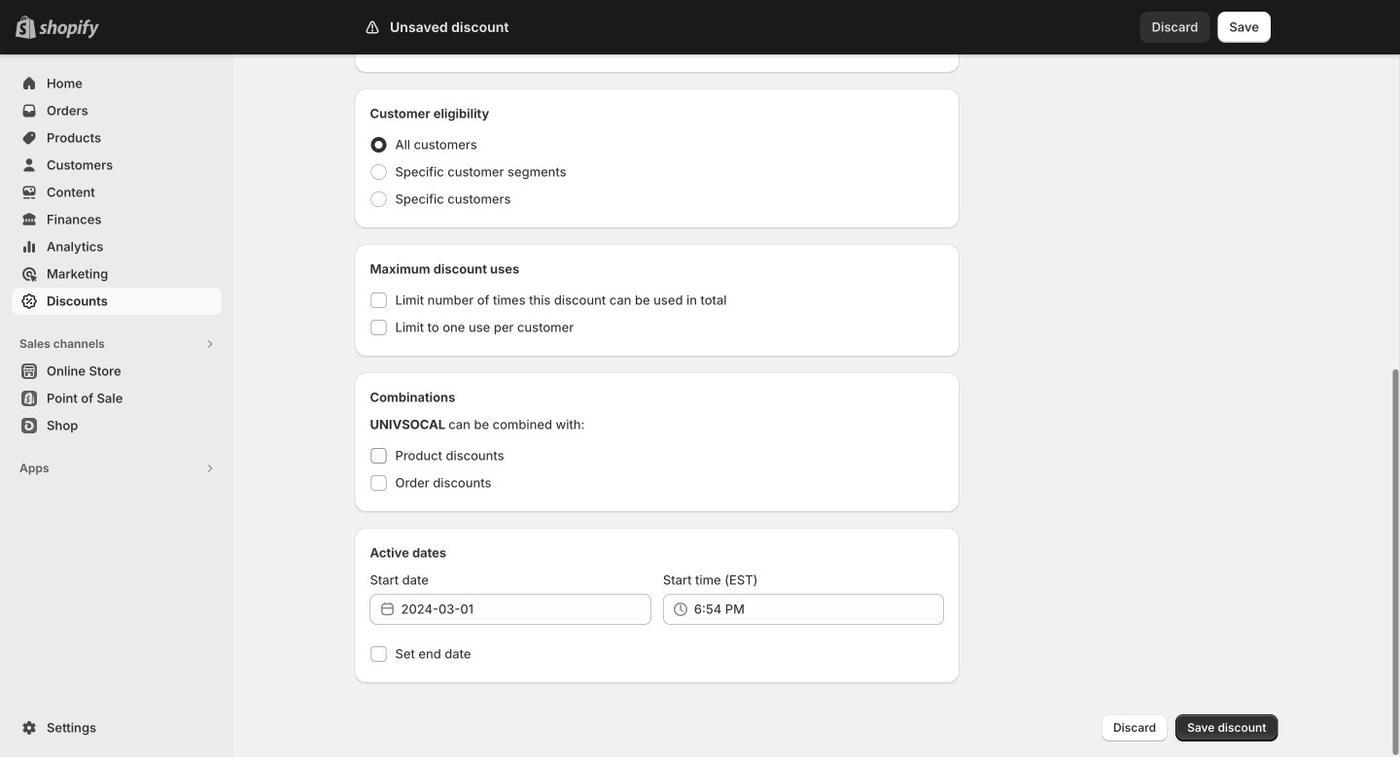 Task type: describe. For each thing, give the bounding box(es) containing it.
YYYY-MM-DD text field
[[401, 594, 652, 626]]



Task type: vqa. For each thing, say whether or not it's contained in the screenshot.
Shopify image
yes



Task type: locate. For each thing, give the bounding box(es) containing it.
Enter time text field
[[694, 594, 945, 626]]

shopify image
[[39, 19, 99, 39]]



